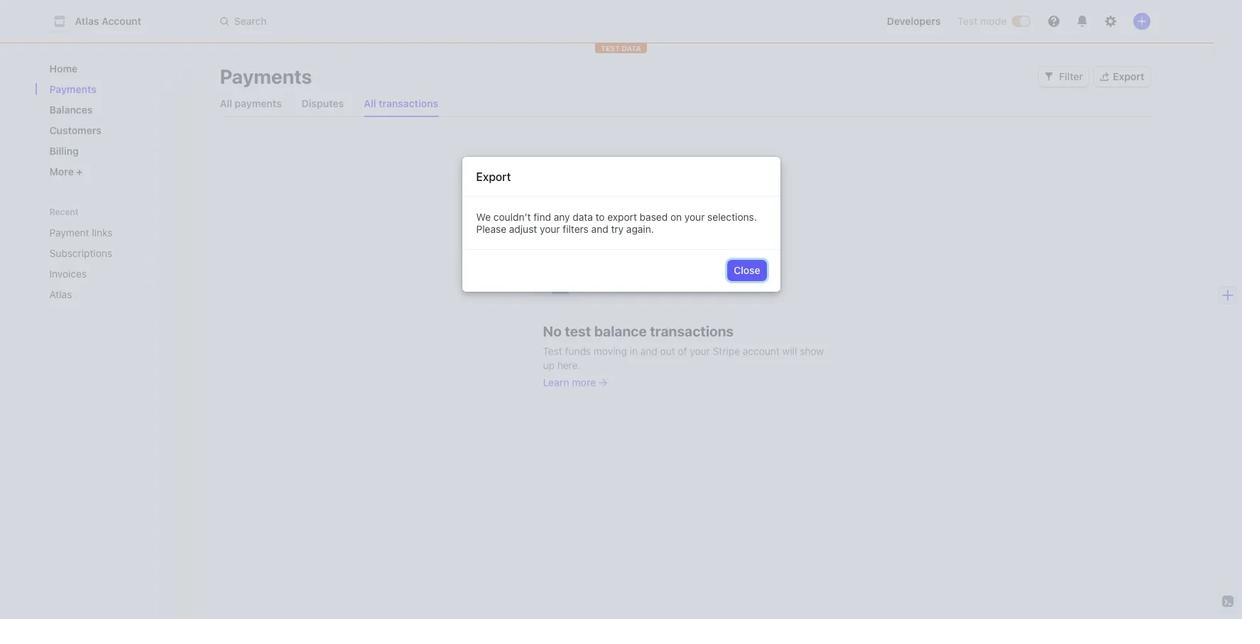 Task type: vqa. For each thing, say whether or not it's contained in the screenshot.
the rightmost 'more'
no



Task type: describe. For each thing, give the bounding box(es) containing it.
to
[[596, 211, 605, 223]]

on
[[670, 211, 682, 223]]

stripe
[[713, 345, 740, 357]]

filter button
[[1039, 67, 1089, 87]]

atlas account button
[[49, 11, 155, 31]]

payments link
[[44, 77, 180, 101]]

search
[[234, 15, 267, 27]]

and inside test funds moving in and out of your stripe account will show up here.
[[640, 345, 657, 357]]

again.
[[626, 223, 654, 235]]

recent element
[[35, 221, 191, 306]]

atlas for atlas account
[[75, 15, 99, 27]]

we couldn't find any data to export based on your selections. please adjust your filters and try again.
[[476, 211, 757, 235]]

your left filters
[[540, 223, 560, 235]]

developers link
[[881, 10, 946, 33]]

close button
[[728, 260, 766, 280]]

customers link
[[44, 119, 180, 142]]

all payments
[[220, 97, 282, 109]]

close
[[734, 264, 760, 276]]

out
[[660, 345, 675, 357]]

1 vertical spatial transactions
[[650, 323, 734, 339]]

any
[[554, 211, 570, 223]]

invoices link
[[44, 262, 160, 285]]

learn
[[543, 376, 569, 388]]

all transactions link
[[358, 94, 444, 114]]

mode
[[980, 15, 1007, 27]]

svg image
[[1045, 72, 1053, 81]]

try
[[611, 223, 624, 235]]

core navigation links element
[[44, 57, 180, 183]]

adjust
[[509, 223, 537, 235]]

tab list containing all payments
[[214, 91, 1150, 117]]

balance
[[594, 323, 647, 339]]

show
[[800, 345, 824, 357]]

subscriptions
[[49, 247, 112, 259]]

Search search field
[[211, 8, 612, 34]]

and inside 'we couldn't find any data to export based on your selections. please adjust your filters and try again.'
[[591, 223, 608, 235]]

based
[[640, 211, 668, 223]]

disputes
[[302, 97, 344, 109]]

learn more link
[[543, 375, 607, 390]]

atlas link
[[44, 283, 160, 306]]

moving
[[594, 345, 627, 357]]

more button
[[44, 160, 180, 183]]

test
[[601, 44, 620, 53]]

data
[[573, 211, 593, 223]]

learn more
[[543, 376, 596, 388]]

payments inside core navigation links element
[[49, 83, 96, 95]]

home
[[49, 62, 78, 75]]

test for test mode
[[958, 15, 978, 27]]

test funds moving in and out of your stripe account will show up here.
[[543, 345, 824, 371]]

test
[[565, 323, 591, 339]]

export inside button
[[1113, 70, 1144, 82]]

atlas account
[[75, 15, 141, 27]]

test mode
[[958, 15, 1007, 27]]

in
[[630, 345, 638, 357]]

all for all payments
[[220, 97, 232, 109]]

export
[[607, 211, 637, 223]]

balances link
[[44, 98, 180, 121]]

more
[[49, 165, 76, 178]]

developers
[[887, 15, 941, 27]]

find
[[533, 211, 551, 223]]

customers
[[49, 124, 102, 136]]



Task type: locate. For each thing, give the bounding box(es) containing it.
0 vertical spatial atlas
[[75, 15, 99, 27]]

atlas for atlas
[[49, 288, 72, 300]]

0 horizontal spatial test
[[543, 345, 562, 357]]

atlas inside recent "element"
[[49, 288, 72, 300]]

0 vertical spatial and
[[591, 223, 608, 235]]

atlas inside button
[[75, 15, 99, 27]]

1 horizontal spatial atlas
[[75, 15, 99, 27]]

1 horizontal spatial payments
[[220, 65, 312, 88]]

please
[[476, 223, 506, 235]]

test data
[[601, 44, 641, 53]]

and
[[591, 223, 608, 235], [640, 345, 657, 357]]

payments
[[235, 97, 282, 109]]

test left mode
[[958, 15, 978, 27]]

recent
[[49, 207, 79, 217]]

1 vertical spatial export
[[476, 170, 511, 183]]

your inside test funds moving in and out of your stripe account will show up here.
[[690, 345, 710, 357]]

payments
[[220, 65, 312, 88], [49, 83, 96, 95]]

2 all from the left
[[364, 97, 376, 109]]

atlas
[[75, 15, 99, 27], [49, 288, 72, 300]]

payments up balances in the top of the page
[[49, 83, 96, 95]]

atlas left account
[[75, 15, 99, 27]]

export up we
[[476, 170, 511, 183]]

account
[[743, 345, 780, 357]]

selections.
[[707, 211, 757, 223]]

we
[[476, 211, 491, 223]]

1 horizontal spatial test
[[958, 15, 978, 27]]

test for test funds moving in and out of your stripe account will show up here.
[[543, 345, 562, 357]]

test
[[958, 15, 978, 27], [543, 345, 562, 357]]

no test balance transactions
[[543, 323, 734, 339]]

1 horizontal spatial and
[[640, 345, 657, 357]]

test up up
[[543, 345, 562, 357]]

billing
[[49, 145, 79, 157]]

balances
[[49, 104, 93, 116]]

invoices
[[49, 268, 87, 280]]

transactions inside tab list
[[379, 97, 438, 109]]

1 horizontal spatial transactions
[[650, 323, 734, 339]]

all right disputes
[[364, 97, 376, 109]]

your right on
[[684, 211, 705, 223]]

0 horizontal spatial all
[[220, 97, 232, 109]]

funds
[[565, 345, 591, 357]]

account
[[102, 15, 141, 27]]

1 vertical spatial atlas
[[49, 288, 72, 300]]

0 horizontal spatial payments
[[49, 83, 96, 95]]

0 horizontal spatial and
[[591, 223, 608, 235]]

all payments link
[[214, 94, 287, 114]]

payments up payments at the top of page
[[220, 65, 312, 88]]

more
[[572, 376, 596, 388]]

all left payments at the top of page
[[220, 97, 232, 109]]

up
[[543, 359, 555, 371]]

all inside "all transactions" link
[[364, 97, 376, 109]]

filter
[[1059, 70, 1083, 82]]

all for all transactions
[[364, 97, 376, 109]]

export
[[1113, 70, 1144, 82], [476, 170, 511, 183]]

0 vertical spatial export
[[1113, 70, 1144, 82]]

payment
[[49, 227, 89, 239]]

no
[[543, 323, 562, 339]]

tab list
[[214, 91, 1150, 117]]

your
[[684, 211, 705, 223], [540, 223, 560, 235], [690, 345, 710, 357]]

export right filter
[[1113, 70, 1144, 82]]

test inside test funds moving in and out of your stripe account will show up here.
[[543, 345, 562, 357]]

and right in
[[640, 345, 657, 357]]

1 all from the left
[[220, 97, 232, 109]]

atlas down invoices
[[49, 288, 72, 300]]

transactions
[[379, 97, 438, 109], [650, 323, 734, 339]]

subscriptions link
[[44, 241, 160, 265]]

links
[[92, 227, 112, 239]]

of
[[678, 345, 687, 357]]

1 horizontal spatial all
[[364, 97, 376, 109]]

0 horizontal spatial atlas
[[49, 288, 72, 300]]

export button
[[1094, 67, 1150, 87]]

recent navigation links element
[[35, 206, 191, 306]]

billing link
[[44, 139, 180, 163]]

your right of
[[690, 345, 710, 357]]

0 vertical spatial test
[[958, 15, 978, 27]]

payment links
[[49, 227, 112, 239]]

payment links link
[[44, 221, 160, 244]]

couldn't
[[493, 211, 531, 223]]

data
[[622, 44, 641, 53]]

0 vertical spatial transactions
[[379, 97, 438, 109]]

will
[[782, 345, 797, 357]]

1 vertical spatial test
[[543, 345, 562, 357]]

all
[[220, 97, 232, 109], [364, 97, 376, 109]]

all transactions
[[364, 97, 438, 109]]

filters
[[563, 223, 589, 235]]

all inside all payments "link"
[[220, 97, 232, 109]]

1 horizontal spatial export
[[1113, 70, 1144, 82]]

home link
[[44, 57, 180, 80]]

disputes link
[[296, 94, 350, 114]]

0 horizontal spatial export
[[476, 170, 511, 183]]

1 vertical spatial and
[[640, 345, 657, 357]]

0 horizontal spatial transactions
[[379, 97, 438, 109]]

here.
[[557, 359, 581, 371]]

and left try
[[591, 223, 608, 235]]



